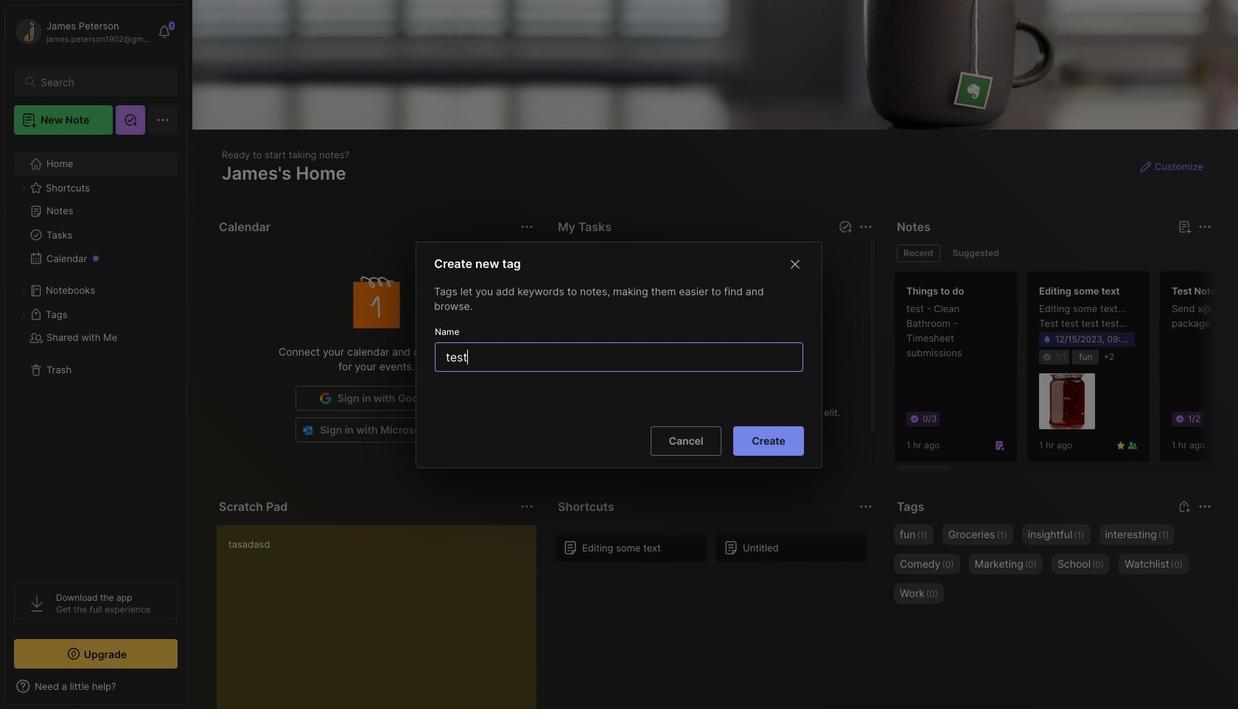 Task type: vqa. For each thing, say whether or not it's contained in the screenshot.
edit widget title icon
no



Task type: describe. For each thing, give the bounding box(es) containing it.
main element
[[0, 0, 192, 710]]

close image
[[786, 255, 804, 273]]

tree inside main element
[[5, 144, 186, 570]]

Start writing… text field
[[229, 526, 536, 710]]

expand notebooks image
[[19, 287, 28, 296]]

Tag name text field
[[444, 343, 797, 371]]

2 tab from the left
[[946, 245, 1006, 262]]

new task image
[[838, 220, 853, 234]]



Task type: locate. For each thing, give the bounding box(es) containing it.
expand tags image
[[19, 310, 28, 319]]

None search field
[[41, 73, 164, 91]]

none search field inside main element
[[41, 73, 164, 91]]

Search text field
[[41, 75, 164, 89]]

thumbnail image
[[1039, 374, 1095, 430]]

1 vertical spatial row group
[[555, 534, 876, 572]]

1 horizontal spatial tab
[[946, 245, 1006, 262]]

tab
[[897, 245, 940, 262], [946, 245, 1006, 262]]

0 vertical spatial row group
[[894, 271, 1238, 472]]

tab list
[[897, 245, 1210, 262]]

row group
[[894, 271, 1238, 472], [555, 534, 876, 572]]

0 horizontal spatial tab
[[897, 245, 940, 262]]

1 horizontal spatial row group
[[894, 271, 1238, 472]]

tree
[[5, 144, 186, 570]]

0 horizontal spatial row group
[[555, 534, 876, 572]]

1 tab from the left
[[897, 245, 940, 262]]



